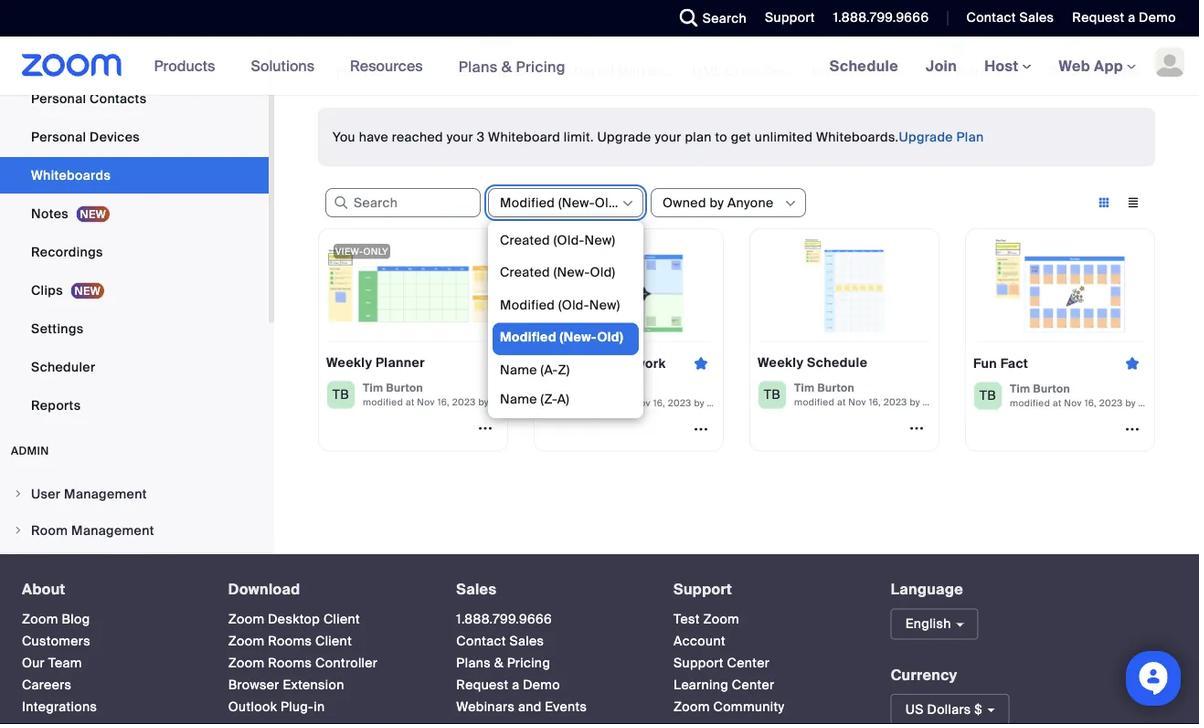 Task type: describe. For each thing, give the bounding box(es) containing it.
planner inside application
[[376, 355, 425, 371]]

1 vertical spatial old)
[[590, 264, 615, 281]]

test zoom link
[[674, 612, 740, 628]]

1.888.799.9666 button up the schedule link
[[833, 9, 929, 26]]

(new- inside dropdown button
[[558, 194, 595, 211]]

2 horizontal spatial sales
[[1020, 9, 1054, 26]]

nov for weekly schedule, modified at nov 16, 2023 by tim burton, link 'element' at the right of page
[[848, 396, 866, 408]]

weekly planner application
[[326, 349, 500, 377]]

2 vertical spatial old)
[[597, 329, 623, 346]]

nov for weekly planner, modified at nov 16, 2023 by tim burton, link element
[[417, 396, 435, 408]]

modified for fun fact, modified at nov 16, 2023 by tim burton, link, starred element
[[1010, 397, 1050, 409]]

fun fact element
[[333, 62, 442, 80]]

weekly schedule, modified at nov 16, 2023 by tim burton, link element
[[749, 228, 972, 452]]

2023 for fun fact, modified at nov 16, 2023 by tim burton, link, starred element
[[1099, 397, 1123, 409]]

modified for weekly planner, modified at nov 16, 2023 by tim burton, link element
[[363, 396, 403, 408]]

test zoom account support center learning center zoom community
[[674, 612, 785, 716]]

with
[[1019, 63, 1045, 80]]

2 vertical spatial (new-
[[560, 329, 597, 346]]

fun fact button
[[333, 0, 442, 80]]

old) inside dropdown button
[[595, 194, 620, 211]]

you have reached your 3 whiteboard limit. upgrade your plan to get unlimited whiteboards. upgrade plan
[[333, 128, 984, 145]]

framework
[[594, 355, 666, 372]]

host
[[984, 56, 1022, 75]]

at for fun fact, modified at nov 16, 2023 by tim burton, link, starred element
[[1053, 397, 1062, 409]]

uml class diagram element
[[689, 62, 816, 80]]

zoom community link
[[674, 699, 785, 716]]

more options for weekly planner image
[[471, 420, 500, 436]]

personal devices
[[31, 128, 140, 145]]

right image
[[13, 489, 24, 500]]

schedule link
[[816, 37, 912, 95]]

settings
[[31, 320, 84, 337]]

16, for fun fact, modified at nov 16, 2023 by tim burton, link, starred element
[[1085, 397, 1097, 409]]

and inside "element"
[[968, 63, 991, 80]]

weekly planner, modified at nov 16, 2023 by tim burton, link element
[[318, 228, 541, 452]]

whiteboards.
[[816, 128, 899, 145]]

1 vertical spatial center
[[732, 677, 774, 694]]

fun fact, modified at nov 16, 2023 by tim burton, link, starred element
[[965, 228, 1188, 452]]

1.888.799.9666 for 1.888.799.9666
[[833, 9, 929, 26]]

click to unstar the whiteboard fun fact image
[[1118, 355, 1147, 372]]

Search text field
[[325, 188, 481, 218]]

by for weekly planner, modified at nov 16, 2023 by tim burton, link element
[[478, 396, 489, 408]]

controller
[[315, 655, 378, 672]]

join link
[[912, 37, 971, 95]]

pricing inside the 1.888.799.9666 contact sales plans & pricing request a demo webinars and events
[[507, 655, 550, 672]]

$
[[975, 702, 982, 719]]

weekly inside weekly schedule, modified at nov 16, 2023 by tim burton, link 'element'
[[758, 355, 804, 371]]

room management menu item
[[0, 514, 269, 548]]

3 modified from the top
[[500, 329, 557, 346]]

click to unstar the whiteboard cynefin framework image
[[686, 355, 716, 372]]

0 horizontal spatial sales
[[456, 580, 497, 600]]

our
[[22, 655, 45, 672]]

created (new-old)
[[500, 264, 615, 281]]

and inside the 1.888.799.9666 contact sales plans & pricing request a demo webinars and events
[[518, 699, 542, 716]]

plans inside product information navigation
[[458, 57, 498, 76]]

clips link
[[0, 272, 269, 309]]

personal devices link
[[0, 119, 269, 155]]

digital marketing canvas
[[574, 63, 729, 80]]

modified (old-new)
[[500, 297, 620, 313]]

room management
[[31, 522, 154, 539]]

created for created (old-new)
[[500, 232, 550, 249]]

weekly inside weekly planner application
[[326, 355, 372, 371]]

careers
[[22, 677, 72, 694]]

support inside test zoom account support center learning center zoom community
[[674, 655, 724, 672]]

name (a-z)
[[500, 361, 570, 378]]

outlook plug-in link
[[228, 699, 325, 716]]

cynefin framework application
[[542, 349, 716, 378]]

created (old-new)
[[500, 232, 616, 249]]

(z-
[[541, 391, 557, 408]]

weekly inside weekly schedule element
[[812, 63, 856, 80]]

learning inside test zoom account support center learning center zoom community
[[674, 677, 728, 694]]

unlimited
[[755, 128, 813, 145]]

solutions
[[251, 56, 314, 75]]

integrations
[[22, 699, 97, 716]]

(a-
[[541, 361, 558, 378]]

anyone
[[727, 194, 774, 211]]

fun fact application
[[973, 349, 1147, 378]]

demo inside the 1.888.799.9666 contact sales plans & pricing request a demo webinars and events
[[523, 677, 560, 694]]

menu item inside the side navigation navigation
[[0, 550, 269, 585]]

hide options image
[[621, 197, 635, 211]]

english
[[905, 616, 951, 633]]

grid mode, selected image
[[1089, 195, 1119, 211]]

notes
[[31, 205, 69, 222]]

a inside the 1.888.799.9666 contact sales plans & pricing request a demo webinars and events
[[512, 677, 519, 694]]

english button
[[891, 609, 978, 640]]

show and tell with a twist button
[[927, 0, 1091, 80]]

integrations link
[[22, 699, 97, 716]]

sales inside the 1.888.799.9666 contact sales plans & pricing request a demo webinars and events
[[509, 633, 544, 650]]

name for name (a-z)
[[500, 361, 537, 378]]

name for name (z-a)
[[500, 391, 537, 408]]

show options image
[[783, 197, 798, 211]]

events
[[545, 699, 587, 716]]

right image
[[13, 526, 24, 536]]

2 horizontal spatial a
[[1128, 9, 1135, 26]]

16, for weekly schedule, modified at nov 16, 2023 by tim burton, link 'element' at the right of page
[[869, 396, 881, 408]]

tb for weekly planner
[[333, 386, 349, 403]]

whiteboard
[[488, 128, 560, 145]]

web app button
[[1059, 56, 1136, 75]]

tim inside cynefin framework, modified at nov 16, 2023 by tim burton, link, starred element
[[707, 397, 724, 409]]

fact inside button
[[363, 63, 390, 80]]

join
[[926, 56, 957, 75]]

z)
[[558, 361, 570, 378]]

request inside the 1.888.799.9666 contact sales plans & pricing request a demo webinars and events
[[456, 677, 509, 694]]

user management
[[31, 486, 147, 503]]

1.888.799.9666 for 1.888.799.9666 contact sales plans & pricing request a demo webinars and events
[[456, 612, 552, 628]]

cynefin framework
[[542, 355, 666, 372]]

marketing
[[617, 63, 680, 80]]

management for user management
[[64, 486, 147, 503]]

1 upgrade from the left
[[597, 128, 651, 145]]

account
[[674, 633, 726, 650]]

personal for personal contacts
[[31, 90, 86, 107]]

support center link
[[674, 655, 770, 672]]

0 vertical spatial request
[[1072, 9, 1125, 26]]

more options for cynefin framework image
[[686, 421, 716, 437]]

notes link
[[0, 196, 269, 232]]

0 vertical spatial client
[[323, 612, 360, 628]]

banner containing products
[[0, 37, 1199, 96]]

learning experience canvas button
[[451, 0, 633, 80]]

owned by anyone button
[[663, 189, 782, 217]]

1.888.799.9666 button up weekly schedule element
[[820, 0, 934, 37]]

owned by anyone
[[663, 194, 774, 211]]

in
[[314, 699, 325, 716]]

tim burton modified at nov 16, 2023 by tim burton for fun fact
[[1010, 382, 1188, 409]]

weekly schedule element
[[808, 62, 918, 80]]

whiteboards link
[[0, 157, 269, 194]]

tb for fun fact
[[980, 387, 996, 404]]

show and tell with a twist
[[930, 63, 1091, 80]]

& inside the 1.888.799.9666 contact sales plans & pricing request a demo webinars and events
[[494, 655, 504, 672]]

zoom desktop client link
[[228, 612, 360, 628]]

our team link
[[22, 655, 82, 672]]

1.888.799.9666 link
[[456, 612, 552, 628]]

plans inside the 1.888.799.9666 contact sales plans & pricing request a demo webinars and events
[[456, 655, 491, 672]]

weekly schedule button
[[808, 0, 918, 80]]

about link
[[22, 580, 66, 600]]

2 modified from the top
[[500, 297, 555, 313]]

thumbnail of weekly planner image
[[326, 237, 500, 334]]

2 your from the left
[[655, 128, 681, 145]]

products button
[[154, 37, 223, 95]]

weekly planner inside button
[[1049, 63, 1144, 80]]

community
[[713, 699, 785, 716]]

clips
[[31, 282, 63, 299]]

phone
[[31, 52, 71, 69]]

digital
[[574, 63, 614, 80]]

3
[[477, 128, 485, 145]]

a)
[[557, 391, 570, 408]]

digital marketing canvas button
[[570, 0, 729, 80]]

personal contacts link
[[0, 80, 269, 117]]

modified at nov 16, 2023 by tim burton
[[579, 397, 757, 409]]

2 rooms from the top
[[268, 655, 312, 672]]

owned
[[663, 194, 706, 211]]

search button
[[666, 0, 751, 37]]

us dollars $
[[905, 702, 982, 719]]

zoom desktop client zoom rooms client zoom rooms controller browser extension outlook plug-in
[[228, 612, 378, 716]]

uml
[[693, 63, 722, 80]]

schedule inside 'element'
[[807, 355, 868, 371]]

canvas for digital marketing canvas
[[683, 63, 729, 80]]

reports
[[31, 397, 81, 414]]



Task type: locate. For each thing, give the bounding box(es) containing it.
reached
[[392, 128, 443, 145]]

canvas inside button
[[683, 63, 729, 80]]

dollars
[[927, 702, 971, 719]]

1 horizontal spatial upgrade
[[899, 128, 953, 145]]

contact up host
[[966, 9, 1016, 26]]

by up more options for cynefin framework icon
[[694, 397, 704, 409]]

a up webinars and events link
[[512, 677, 519, 694]]

your left plan
[[655, 128, 681, 145]]

by up more options for fun fact image
[[1125, 397, 1136, 409]]

planner inside button
[[1097, 63, 1144, 80]]

canvas
[[587, 63, 633, 80], [683, 63, 729, 80]]

modified inside 'element'
[[794, 396, 835, 408]]

0 vertical spatial &
[[501, 57, 512, 76]]

menu item
[[0, 550, 269, 585]]

thumbnail of cynefin framework image
[[542, 237, 716, 334]]

1 vertical spatial name
[[500, 391, 537, 408]]

list box containing created (old-new)
[[493, 226, 639, 414]]

1 vertical spatial client
[[315, 633, 352, 650]]

account link
[[674, 633, 726, 650]]

(old- for modified
[[558, 297, 589, 313]]

banner
[[0, 37, 1199, 96]]

& down 1.888.799.9666 link
[[494, 655, 504, 672]]

0 vertical spatial fun
[[336, 63, 359, 80]]

by inside dropdown button
[[710, 194, 724, 211]]

at inside 'element'
[[837, 396, 846, 408]]

show and tell with a twist element
[[927, 62, 1091, 80]]

plans up the 3
[[458, 57, 498, 76]]

0 vertical spatial created
[[500, 232, 550, 249]]

only
[[363, 245, 388, 257]]

client
[[323, 612, 360, 628], [315, 633, 352, 650]]

contact
[[966, 9, 1016, 26], [456, 633, 506, 650]]

by up the more options for weekly schedule icon
[[910, 396, 920, 408]]

request
[[1072, 9, 1125, 26], [456, 677, 509, 694]]

1 horizontal spatial fact
[[1000, 355, 1028, 372]]

0 vertical spatial (old-
[[554, 232, 585, 249]]

0 vertical spatial planner
[[1097, 63, 1144, 80]]

1 vertical spatial fun
[[973, 355, 997, 372]]

created up created (new-old)
[[500, 232, 550, 249]]

personal menu menu
[[0, 0, 269, 426]]

2023 up more options for fun fact image
[[1099, 397, 1123, 409]]

modified
[[363, 396, 403, 408], [794, 396, 835, 408], [579, 397, 619, 409], [1010, 397, 1050, 409]]

contact sales link
[[953, 0, 1059, 37], [966, 9, 1054, 26], [456, 633, 544, 650]]

support down account link
[[674, 655, 724, 672]]

created down created (old-new)
[[500, 264, 550, 281]]

have
[[359, 128, 388, 145]]

1 vertical spatial weekly schedule
[[758, 355, 868, 371]]

1.888.799.9666 down sales link
[[456, 612, 552, 628]]

extension
[[283, 677, 344, 694]]

0 vertical spatial a
[[1128, 9, 1135, 26]]

old) left hide options icon
[[595, 194, 620, 211]]

1 vertical spatial planner
[[376, 355, 425, 371]]

personal down zoom logo
[[31, 90, 86, 107]]

personal
[[31, 90, 86, 107], [31, 128, 86, 145]]

class
[[725, 63, 760, 80]]

zoom logo image
[[22, 54, 122, 77]]

1 horizontal spatial fun fact
[[973, 355, 1028, 372]]

0 horizontal spatial 1.888.799.9666
[[456, 612, 552, 628]]

2023 for weekly planner, modified at nov 16, 2023 by tim burton, link element
[[452, 396, 476, 408]]

& left "experience"
[[501, 57, 512, 76]]

user
[[31, 486, 61, 503]]

fun fact inside application
[[973, 355, 1028, 372]]

and left events
[[518, 699, 542, 716]]

product information navigation
[[140, 37, 579, 96]]

at for weekly planner, modified at nov 16, 2023 by tim burton, link element
[[406, 396, 415, 408]]

modified inside dropdown button
[[500, 194, 555, 211]]

0 vertical spatial sales
[[1020, 9, 1054, 26]]

& inside product information navigation
[[501, 57, 512, 76]]

1 modified (new-old) from the top
[[500, 194, 620, 211]]

request up webinars
[[456, 677, 509, 694]]

fun fact inside button
[[336, 63, 390, 80]]

schedule up whiteboards.
[[830, 56, 898, 75]]

reports link
[[0, 388, 269, 424]]

schedule down thumbnail of weekly schedule
[[807, 355, 868, 371]]

management for room management
[[71, 522, 154, 539]]

tb inside fun fact, modified at nov 16, 2023 by tim burton, link, starred element
[[980, 387, 996, 404]]

1.888.799.9666 up the schedule link
[[833, 9, 929, 26]]

upgrade plan button
[[899, 122, 984, 152]]

meetings navigation
[[816, 37, 1199, 96]]

modified up name (a-z)
[[500, 329, 557, 346]]

0 vertical spatial weekly planner
[[1049, 63, 1144, 80]]

0 vertical spatial (new-
[[558, 194, 595, 211]]

2023 inside 'element'
[[883, 396, 907, 408]]

sales link
[[456, 580, 497, 600]]

0 horizontal spatial canvas
[[587, 63, 633, 80]]

user management menu item
[[0, 477, 269, 512]]

weekly schedule up whiteboards.
[[812, 63, 918, 80]]

sales up with
[[1020, 9, 1054, 26]]

support up test zoom link
[[674, 580, 732, 600]]

1 horizontal spatial learning
[[674, 677, 728, 694]]

0 vertical spatial pricing
[[516, 57, 566, 76]]

1 vertical spatial 1.888.799.9666
[[456, 612, 552, 628]]

tim burton modified at nov 16, 2023 by tim burton inside fun fact, modified at nov 16, 2023 by tim burton, link, starred element
[[1010, 382, 1188, 409]]

(new- up cynefin
[[560, 329, 597, 346]]

recordings
[[31, 244, 103, 260]]

0 vertical spatial rooms
[[268, 633, 312, 650]]

1 horizontal spatial 1.888.799.9666
[[833, 9, 929, 26]]

nov inside 'element'
[[848, 396, 866, 408]]

thumbnail of weekly schedule image
[[758, 237, 931, 334]]

weekly planner
[[1049, 63, 1144, 80], [326, 355, 425, 371]]

0 vertical spatial demo
[[1139, 9, 1176, 26]]

1 horizontal spatial your
[[655, 128, 681, 145]]

center up community
[[732, 677, 774, 694]]

2 personal from the top
[[31, 128, 86, 145]]

a inside "element"
[[1048, 63, 1056, 80]]

fun
[[336, 63, 359, 80], [973, 355, 997, 372]]

2 vertical spatial support
[[674, 655, 724, 672]]

learning experience canvas element
[[451, 62, 633, 80]]

tim burton modified at nov 16, 2023 by tim burton up more options for weekly planner image
[[363, 381, 541, 408]]

support
[[765, 9, 815, 26], [674, 580, 732, 600], [674, 655, 724, 672]]

management
[[64, 486, 147, 503], [71, 522, 154, 539]]

contact inside the 1.888.799.9666 contact sales plans & pricing request a demo webinars and events
[[456, 633, 506, 650]]

0 horizontal spatial fun fact
[[336, 63, 390, 80]]

web app
[[1059, 56, 1123, 75]]

0 vertical spatial new)
[[585, 232, 616, 249]]

0 horizontal spatial demo
[[523, 677, 560, 694]]

(new- up created (old-new)
[[558, 194, 595, 211]]

2023 up more options for cynefin framework icon
[[668, 397, 692, 409]]

16, for weekly planner, modified at nov 16, 2023 by tim burton, link element
[[437, 396, 450, 408]]

modified (new-old) inside list box
[[500, 329, 623, 346]]

cynefin
[[542, 355, 591, 372]]

1 vertical spatial sales
[[456, 580, 497, 600]]

0 horizontal spatial fun
[[336, 63, 359, 80]]

devices
[[90, 128, 140, 145]]

management down user management menu item
[[71, 522, 154, 539]]

new) down created (new-old)
[[589, 297, 620, 313]]

1 horizontal spatial weekly planner
[[1049, 63, 1144, 80]]

and left tell
[[968, 63, 991, 80]]

download link
[[228, 580, 300, 600]]

thumbnail of fun fact image
[[973, 237, 1147, 334]]

modified down created (new-old)
[[500, 297, 555, 313]]

a right with
[[1048, 63, 1056, 80]]

modified for weekly schedule, modified at nov 16, 2023 by tim burton, link 'element' at the right of page
[[794, 396, 835, 408]]

1 canvas from the left
[[587, 63, 633, 80]]

tb for cynefin framework
[[548, 387, 565, 404]]

recordings link
[[0, 234, 269, 271]]

0 vertical spatial contact
[[966, 9, 1016, 26]]

1 your from the left
[[447, 128, 473, 145]]

zoom blog link
[[22, 612, 90, 628]]

0 vertical spatial plans
[[458, 57, 498, 76]]

your left the 3
[[447, 128, 473, 145]]

request up web app dropdown button
[[1072, 9, 1125, 26]]

upgrade left plan
[[899, 128, 953, 145]]

(old- down created (new-old)
[[558, 297, 589, 313]]

canvas inside 'button'
[[587, 63, 633, 80]]

0 vertical spatial fact
[[363, 63, 390, 80]]

tb
[[333, 386, 349, 403], [764, 386, 781, 403], [548, 387, 565, 404], [980, 387, 996, 404]]

(new-
[[558, 194, 595, 211], [554, 264, 590, 281], [560, 329, 597, 346]]

1 vertical spatial weekly planner
[[326, 355, 425, 371]]

plans up webinars
[[456, 655, 491, 672]]

rooms down desktop at the left bottom
[[268, 633, 312, 650]]

view-only
[[335, 245, 388, 257]]

more options for weekly schedule image
[[902, 420, 931, 436]]

demo
[[1139, 9, 1176, 26], [523, 677, 560, 694]]

by right owned
[[710, 194, 724, 211]]

1 vertical spatial a
[[1048, 63, 1056, 80]]

1 vertical spatial pricing
[[507, 655, 550, 672]]

1.888.799.9666 button
[[820, 0, 934, 37], [833, 9, 929, 26]]

1 horizontal spatial fun
[[973, 355, 997, 372]]

center up learning center link
[[727, 655, 770, 672]]

modified up created (old-new)
[[500, 194, 555, 211]]

0 vertical spatial management
[[64, 486, 147, 503]]

learning inside 'button'
[[455, 63, 510, 80]]

show
[[930, 63, 964, 80]]

by up more options for weekly planner image
[[478, 396, 489, 408]]

tb inside cynefin framework, modified at nov 16, 2023 by tim burton, link, starred element
[[548, 387, 565, 404]]

phone link
[[0, 42, 269, 79]]

0 horizontal spatial a
[[512, 677, 519, 694]]

name
[[500, 361, 537, 378], [500, 391, 537, 408]]

0 vertical spatial weekly schedule
[[812, 63, 918, 80]]

0 vertical spatial learning
[[455, 63, 510, 80]]

personal for personal devices
[[31, 128, 86, 145]]

0 vertical spatial fun fact
[[336, 63, 390, 80]]

by for weekly schedule, modified at nov 16, 2023 by tim burton, link 'element' at the right of page
[[910, 396, 920, 408]]

name (z-a)
[[500, 391, 570, 408]]

zoom inside zoom blog customers our team careers integrations
[[22, 612, 58, 628]]

tim burton modified at nov 16, 2023 by tim burton inside weekly planner, modified at nov 16, 2023 by tim burton, link element
[[363, 381, 541, 408]]

name left (a-
[[500, 361, 537, 378]]

limit.
[[564, 128, 594, 145]]

by
[[710, 194, 724, 211], [478, 396, 489, 408], [910, 396, 920, 408], [694, 397, 704, 409], [1125, 397, 1136, 409]]

zoom
[[22, 612, 58, 628], [228, 612, 265, 628], [703, 612, 740, 628], [228, 633, 265, 650], [228, 655, 265, 672], [674, 699, 710, 716]]

2 vertical spatial a
[[512, 677, 519, 694]]

1 horizontal spatial planner
[[1097, 63, 1144, 80]]

weekly inside weekly planner element
[[1049, 63, 1093, 80]]

cynefin framework, modified at nov 16, 2023 by tim burton, link, starred element
[[534, 228, 757, 452]]

(new- up modified (old-new)
[[554, 264, 590, 281]]

modified
[[500, 194, 555, 211], [500, 297, 555, 313], [500, 329, 557, 346]]

tim burton modified at nov 16, 2023 by tim burton inside weekly schedule, modified at nov 16, 2023 by tim burton, link 'element'
[[794, 381, 972, 408]]

demo up profile picture
[[1139, 9, 1176, 26]]

fun inside application
[[973, 355, 997, 372]]

customers link
[[22, 633, 90, 650]]

0 vertical spatial modified (new-old)
[[500, 194, 620, 211]]

get
[[731, 128, 751, 145]]

2 vertical spatial modified
[[500, 329, 557, 346]]

tb inside weekly schedule, modified at nov 16, 2023 by tim burton, link 'element'
[[764, 386, 781, 403]]

team
[[48, 655, 82, 672]]

pricing inside product information navigation
[[516, 57, 566, 76]]

1 vertical spatial management
[[71, 522, 154, 539]]

weekly planner element
[[1046, 62, 1155, 80]]

0 horizontal spatial and
[[518, 699, 542, 716]]

scheduler
[[31, 359, 95, 376]]

schedule inside meetings navigation
[[830, 56, 898, 75]]

name left (z-
[[500, 391, 537, 408]]

1 created from the top
[[500, 232, 550, 249]]

1 vertical spatial (new-
[[554, 264, 590, 281]]

old) up the cynefin framework
[[597, 329, 623, 346]]

new) for modified (old-new)
[[589, 297, 620, 313]]

1.888.799.9666 inside the 1.888.799.9666 contact sales plans & pricing request a demo webinars and events
[[456, 612, 552, 628]]

0 vertical spatial 1.888.799.9666
[[833, 9, 929, 26]]

customers
[[22, 633, 90, 650]]

1 vertical spatial fact
[[1000, 355, 1028, 372]]

a up web app dropdown button
[[1128, 9, 1135, 26]]

management up room management at the left bottom
[[64, 486, 147, 503]]

personal up whiteboards at the left top of the page
[[31, 128, 86, 145]]

fun inside button
[[336, 63, 359, 80]]

2023 up more options for weekly planner image
[[452, 396, 476, 408]]

weekly schedule down thumbnail of weekly schedule
[[758, 355, 868, 371]]

weekly schedule inside weekly schedule element
[[812, 63, 918, 80]]

1 horizontal spatial contact
[[966, 9, 1016, 26]]

careers link
[[22, 677, 72, 694]]

2 created from the top
[[500, 264, 550, 281]]

support link
[[751, 0, 820, 37], [765, 9, 815, 26], [674, 580, 732, 600]]

1 vertical spatial learning
[[674, 677, 728, 694]]

browser
[[228, 677, 279, 694]]

&
[[501, 57, 512, 76], [494, 655, 504, 672]]

weekly
[[812, 63, 856, 80], [1049, 63, 1093, 80], [326, 355, 372, 371], [758, 355, 804, 371]]

(old- for created
[[554, 232, 585, 249]]

0 vertical spatial personal
[[31, 90, 86, 107]]

profile picture image
[[1155, 48, 1184, 77]]

modified (new-old)
[[500, 194, 620, 211], [500, 329, 623, 346]]

0 vertical spatial center
[[727, 655, 770, 672]]

0 vertical spatial name
[[500, 361, 537, 378]]

contact down 1.888.799.9666 link
[[456, 633, 506, 650]]

created for created (new-old)
[[500, 264, 550, 281]]

weekly schedule inside weekly schedule, modified at nov 16, 2023 by tim burton, link 'element'
[[758, 355, 868, 371]]

at for weekly schedule, modified at nov 16, 2023 by tim burton, link 'element' at the right of page
[[837, 396, 846, 408]]

1 horizontal spatial sales
[[509, 633, 544, 650]]

2 modified (new-old) from the top
[[500, 329, 623, 346]]

1 vertical spatial demo
[[523, 677, 560, 694]]

weekly schedule
[[812, 63, 918, 80], [758, 355, 868, 371]]

tb inside weekly planner, modified at nov 16, 2023 by tim burton, link element
[[333, 386, 349, 403]]

by for fun fact, modified at nov 16, 2023 by tim burton, link, starred element
[[1125, 397, 1136, 409]]

1 vertical spatial fun fact
[[973, 355, 1028, 372]]

schedule inside button
[[859, 63, 918, 80]]

rooms down the zoom rooms client link
[[268, 655, 312, 672]]

2 canvas from the left
[[683, 63, 729, 80]]

1 horizontal spatial a
[[1048, 63, 1056, 80]]

0 vertical spatial old)
[[595, 194, 620, 211]]

digital marketing canvas element
[[570, 62, 729, 80]]

1 horizontal spatial demo
[[1139, 9, 1176, 26]]

more options for fun fact image
[[1118, 421, 1147, 437]]

1 vertical spatial support
[[674, 580, 732, 600]]

modified (new-old) button
[[500, 189, 620, 217]]

zoom rooms controller link
[[228, 655, 378, 672]]

plan
[[685, 128, 712, 145]]

2023 up the more options for weekly schedule icon
[[883, 396, 907, 408]]

0 horizontal spatial learning
[[455, 63, 510, 80]]

0 horizontal spatial weekly planner
[[326, 355, 425, 371]]

0 horizontal spatial contact
[[456, 633, 506, 650]]

language
[[891, 580, 963, 600]]

2023 for weekly schedule, modified at nov 16, 2023 by tim burton, link 'element' at the right of page
[[883, 396, 907, 408]]

1 vertical spatial plans
[[456, 655, 491, 672]]

1 vertical spatial (old-
[[558, 297, 589, 313]]

new) up created (new-old)
[[585, 232, 616, 249]]

0 vertical spatial and
[[968, 63, 991, 80]]

1 name from the top
[[500, 361, 537, 378]]

you
[[333, 128, 355, 145]]

room
[[31, 522, 68, 539]]

center
[[727, 655, 770, 672], [732, 677, 774, 694]]

(old- up created (new-old)
[[554, 232, 585, 249]]

1 vertical spatial request
[[456, 677, 509, 694]]

2 upgrade from the left
[[899, 128, 953, 145]]

nov for fun fact, modified at nov 16, 2023 by tim burton, link, starred element
[[1064, 397, 1082, 409]]

1 personal from the top
[[31, 90, 86, 107]]

2 name from the top
[[500, 391, 537, 408]]

contacts
[[90, 90, 147, 107]]

sales up 1.888.799.9666 link
[[456, 580, 497, 600]]

created
[[500, 232, 550, 249], [500, 264, 550, 281]]

learning down "support center" link
[[674, 677, 728, 694]]

to
[[715, 128, 728, 145]]

zoom rooms client link
[[228, 633, 352, 650]]

1 vertical spatial modified (new-old)
[[500, 329, 623, 346]]

2 vertical spatial sales
[[509, 633, 544, 650]]

1 modified from the top
[[500, 194, 555, 211]]

1 horizontal spatial tim burton modified at nov 16, 2023 by tim burton
[[794, 381, 972, 408]]

tim burton modified at nov 16, 2023 by tim burton up the more options for weekly schedule icon
[[794, 381, 972, 408]]

upgrade right limit.
[[597, 128, 651, 145]]

list box
[[493, 226, 639, 414]]

1 horizontal spatial request
[[1072, 9, 1125, 26]]

16, inside 'element'
[[869, 396, 881, 408]]

modified (new-old) up cynefin
[[500, 329, 623, 346]]

1 vertical spatial modified
[[500, 297, 555, 313]]

sales down 1.888.799.9666 link
[[509, 633, 544, 650]]

fact inside application
[[1000, 355, 1028, 372]]

tim burton modified at nov 16, 2023 by tim burton for weekly planner
[[363, 381, 541, 408]]

app
[[1094, 56, 1123, 75]]

nov
[[417, 396, 435, 408], [848, 396, 866, 408], [633, 397, 651, 409], [1064, 397, 1082, 409]]

tim burton modified at nov 16, 2023 by tim burton down click to unstar the whiteboard fun fact icon
[[1010, 382, 1188, 409]]

demo up webinars and events link
[[523, 677, 560, 694]]

request a demo link
[[1059, 0, 1199, 37], [1072, 9, 1176, 26], [456, 677, 560, 694]]

new) for created (old-new)
[[585, 232, 616, 249]]

1 vertical spatial and
[[518, 699, 542, 716]]

admin menu menu
[[0, 477, 269, 696]]

us dollars $ button
[[891, 695, 1010, 725]]

about
[[22, 580, 66, 600]]

1 vertical spatial &
[[494, 655, 504, 672]]

0 horizontal spatial fact
[[363, 63, 390, 80]]

scheduler link
[[0, 349, 269, 386]]

2 horizontal spatial tim burton modified at nov 16, 2023 by tim burton
[[1010, 382, 1188, 409]]

0 vertical spatial support
[[765, 9, 815, 26]]

1 vertical spatial rooms
[[268, 655, 312, 672]]

resources button
[[350, 37, 431, 95]]

by inside 'element'
[[910, 396, 920, 408]]

canvas for learning experience canvas
[[587, 63, 633, 80]]

schedule left join
[[859, 63, 918, 80]]

0 horizontal spatial planner
[[376, 355, 425, 371]]

products
[[154, 56, 215, 75]]

0 vertical spatial modified
[[500, 194, 555, 211]]

download
[[228, 580, 300, 600]]

1 vertical spatial contact
[[456, 633, 506, 650]]

1 rooms from the top
[[268, 633, 312, 650]]

plans
[[458, 57, 498, 76], [456, 655, 491, 672]]

side navigation navigation
[[0, 0, 274, 696]]

list mode, not selected image
[[1119, 195, 1148, 211]]

support up diagram
[[765, 9, 815, 26]]

1 horizontal spatial canvas
[[683, 63, 729, 80]]

modified (new-old) up created (old-new)
[[500, 194, 620, 211]]

desktop
[[268, 612, 320, 628]]

us
[[905, 702, 924, 719]]

learning up the 3
[[455, 63, 510, 80]]

0 horizontal spatial upgrade
[[597, 128, 651, 145]]

old) up modified (old-new)
[[590, 264, 615, 281]]

1 vertical spatial personal
[[31, 128, 86, 145]]

1 horizontal spatial and
[[968, 63, 991, 80]]

1 vertical spatial created
[[500, 264, 550, 281]]

weekly planner inside application
[[326, 355, 425, 371]]

at
[[406, 396, 415, 408], [837, 396, 846, 408], [621, 397, 630, 409], [1053, 397, 1062, 409]]



Task type: vqa. For each thing, say whether or not it's contained in the screenshot.
request a demo link
yes



